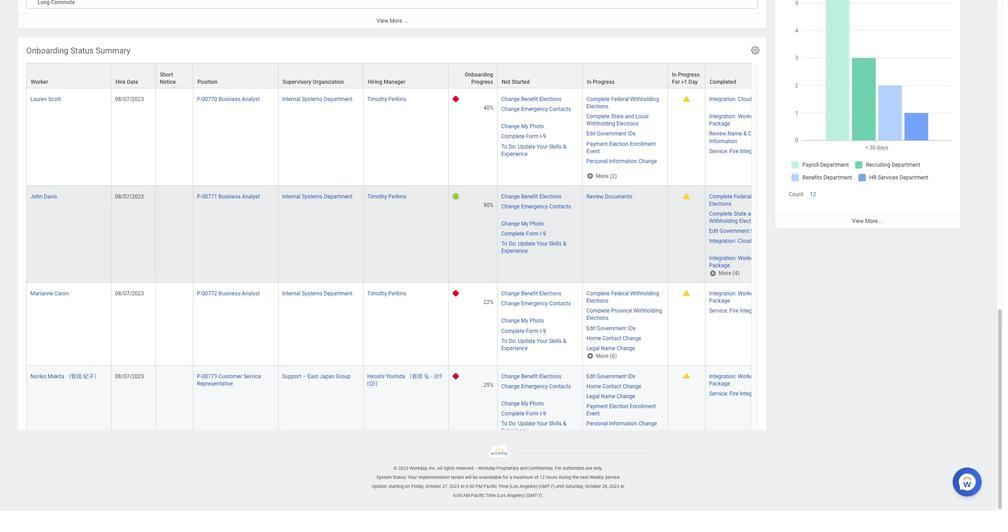 Task type: locate. For each thing, give the bounding box(es) containing it.
footer containing © 2023 workday, inc. all rights reserved. - workday proprietary and confidential. for authorized use only. system status: your implementation tenant will be unavailable for a maximum of 12 hours during the next weekly service update; starting on friday, october 27, 2023 at 6:00 pm pacific time (los angeles) (gmt-7) until saturday, october 28, 2023 at 6:00 am pacific time (los angeles) (gmt-7).
[[0, 444, 997, 500]]

more (4)
[[719, 270, 740, 276]]

4 benefit from the top
[[521, 373, 538, 380]]

1 horizontal spatial view more ...
[[853, 218, 884, 224]]

onboarding up 40%
[[465, 72, 493, 78]]

position column header
[[193, 63, 279, 89]]

2 vertical spatial department
[[324, 291, 353, 297]]

3 internal from the top
[[282, 291, 301, 297]]

view inside the my team's retention risk element
[[377, 18, 388, 24]]

4 cell from the top
[[156, 365, 193, 448]]

4 complete form i-9 link from the top
[[502, 409, 546, 417]]

service: for 25%
[[710, 390, 729, 397]]

1 vertical spatial timothy perkins link
[[367, 192, 407, 200]]

2 vertical spatial timothy
[[367, 291, 387, 297]]

package
[[710, 121, 730, 127], [710, 262, 730, 269], [710, 298, 730, 304], [710, 380, 730, 387]]

benefit
[[521, 96, 538, 102], [521, 193, 538, 200], [521, 291, 538, 297], [521, 373, 538, 380]]

1 vertical spatial internal systems department link
[[282, 192, 353, 200]]

payment election enrollment event link for government
[[587, 139, 656, 154]]

2 package from the top
[[710, 262, 730, 269]]

2 personal information change from the top
[[587, 420, 657, 427]]

lauren
[[30, 96, 47, 102]]

1 i- from the top
[[540, 133, 543, 140]]

state inside complete state and local withholding elections
[[611, 113, 624, 120]]

0 vertical spatial federal
[[611, 96, 629, 102]]

to for 25%
[[502, 420, 508, 427]]

onboarding progress column header
[[449, 63, 498, 89]]

skills for 25%
[[549, 420, 562, 427]]

0 vertical spatial systems
[[302, 96, 323, 102]]

2 form from the top
[[526, 231, 539, 237]]

federal up province
[[611, 291, 629, 297]]

1 horizontal spatial and
[[625, 113, 634, 120]]

1 vertical spatial federal
[[734, 193, 752, 200]]

more inside "dropdown button"
[[596, 353, 609, 359]]

1 change emergency contacts from the top
[[502, 106, 571, 112]]

complete federal withholding elections up complete state and local withholding elections
[[587, 96, 659, 110]]

view more ... inside time to fill my team element
[[853, 218, 884, 224]]

00773
[[202, 373, 217, 380]]

my for 90%
[[521, 221, 529, 227]]

1 change benefit elections from the top
[[502, 96, 562, 102]]

2 my from the top
[[521, 221, 529, 227]]

2 change benefit elections link from the top
[[502, 192, 562, 200]]

pm
[[476, 484, 483, 489]]

edit government ids down complete state and local withholding elections
[[587, 131, 636, 137]]

2 horizontal spatial 2023
[[609, 484, 620, 489]]

3 perkins from the top
[[389, 291, 407, 297]]

0 horizontal spatial october
[[425, 484, 441, 489]]

during
[[559, 475, 572, 480]]

and inside complete state and local withholding elections edit government ids
[[748, 211, 757, 217]]

(los down a
[[510, 484, 519, 489]]

progress left "not"
[[472, 79, 493, 85]]

service inside the © 2023 workday, inc. all rights reserved. - workday proprietary and confidential. for authorized use only. system status: your implementation tenant will be unavailable for a maximum of 12 hours during the next weekly service update; starting on friday, october 27, 2023 at 6:00 pm pacific time (los angeles) (gmt-7) until saturday, october 28, 2023 at 6:00 am pacific time (los angeles) (gmt-7).
[[605, 475, 620, 480]]

edit government ids for election
[[587, 131, 636, 137]]

0 vertical spatial service:
[[710, 148, 729, 154]]

2 legal name change from the top
[[587, 393, 635, 400]]

home contact change down (6)
[[587, 383, 641, 390]]

home down more (6) "dropdown button"
[[587, 383, 601, 390]]

row containing john davis
[[26, 186, 1004, 283]]

complete form i-9 link for 25%
[[502, 409, 546, 417]]

0 vertical spatial ...
[[404, 18, 408, 24]]

2 vertical spatial edit government ids
[[587, 373, 636, 380]]

3 internal systems department link from the top
[[282, 289, 353, 297]]

do: for 25%
[[509, 420, 517, 427]]

1 timothy perkins link from the top
[[367, 94, 407, 102]]

0 vertical spatial integration: cloud commute
[[710, 96, 777, 102]]

completed button
[[706, 63, 791, 88]]

cloud down complete state and local withholding elections edit government ids
[[738, 238, 752, 244]]

change emergency contacts for 90%
[[502, 203, 571, 210]]

review inside review name & contact information
[[710, 131, 727, 137]]

state inside complete state and local withholding elections edit government ids
[[734, 211, 747, 217]]

1 department from the top
[[324, 96, 353, 102]]

p-00771 business analyst link
[[197, 192, 260, 200]]

12 right count
[[810, 191, 817, 198]]

integration: cloud commute link
[[710, 94, 777, 102], [710, 236, 777, 244]]

systems for p-00770 business analyst
[[302, 96, 323, 102]]

2 vertical spatial service: fire integration
[[710, 390, 766, 397]]

0 vertical spatial local
[[636, 113, 649, 120]]

1 vertical spatial for
[[555, 466, 562, 471]]

internal systems department link for p-00772 business analyst
[[282, 289, 353, 297]]

elections inside the complete province withholding elections
[[587, 315, 609, 321]]

2 internal from the top
[[282, 193, 301, 200]]

2 skills from the top
[[549, 241, 562, 247]]

home up more (6) "dropdown button"
[[587, 335, 601, 341]]

1 horizontal spatial local
[[759, 211, 772, 217]]

starting
[[389, 484, 404, 489]]

at right 28,
[[621, 484, 625, 489]]

more inside time to fill my team element
[[866, 218, 878, 224]]

1 home contact change from the top
[[587, 335, 641, 341]]

more for integration: cloud commute
[[719, 270, 732, 276]]

event
[[587, 148, 600, 154], [587, 410, 600, 417]]

6:00 left am
[[453, 493, 462, 498]]

department for p-00772 business analyst
[[324, 291, 353, 297]]

pacific down unavailable
[[484, 484, 497, 489]]

legal name change link up (6)
[[587, 343, 635, 351]]

p-
[[197, 96, 202, 102], [197, 193, 202, 200], [197, 291, 202, 297], [197, 373, 202, 380]]

personal
[[587, 158, 608, 164], [587, 420, 608, 427]]

2 i- from the top
[[540, 231, 543, 237]]

1 vertical spatial ...
[[879, 218, 884, 224]]

october
[[425, 484, 441, 489], [585, 484, 601, 489]]

2 vertical spatial and
[[520, 466, 528, 471]]

0 horizontal spatial time
[[486, 493, 496, 498]]

3 9 from the top
[[543, 328, 546, 334]]

3 change emergency contacts link from the top
[[502, 299, 571, 307]]

0 vertical spatial for
[[672, 79, 680, 85]]

complete federal withholding elections up complete state and local withholding elections edit government ids
[[710, 193, 782, 207]]

3 timothy from the top
[[367, 291, 387, 297]]

form for 22%
[[526, 328, 539, 334]]

2 emergency from the top
[[521, 203, 548, 210]]

hiring manager button
[[364, 63, 449, 88]]

and for complete state and local withholding elections edit government ids
[[748, 211, 757, 217]]

progress inside in progress for >1 day
[[678, 72, 700, 78]]

3 change emergency contacts from the top
[[502, 301, 571, 307]]

in
[[672, 72, 677, 78], [587, 79, 592, 85]]

6:00 left pm at the left of the page
[[466, 484, 475, 489]]

1 vertical spatial legal name change
[[587, 393, 635, 400]]

4 to do: update your skills & experience from the top
[[502, 420, 567, 434]]

2 vertical spatial name
[[601, 393, 616, 400]]

4 integration: from the top
[[710, 255, 737, 262]]

1 vertical spatial internal systems department
[[282, 193, 353, 200]]

row containing lauren scott
[[26, 88, 1004, 186]]

0 horizontal spatial view
[[377, 18, 388, 24]]

2 vertical spatial analyst
[[242, 291, 260, 297]]

integration: worker welcome package for 4th the integration: worker welcome package link from the bottom
[[710, 113, 779, 127]]

2 perkins from the top
[[389, 193, 407, 200]]

government for edit government ids link below complete state and local withholding elections
[[597, 131, 627, 137]]

3 integration: worker welcome package from the top
[[710, 291, 779, 304]]

0 vertical spatial enrollment
[[630, 141, 656, 147]]

4 my from the top
[[521, 400, 529, 407]]

p- inside p-00773 customer service representative
[[197, 373, 202, 380]]

legal name change down (6)
[[587, 393, 635, 400]]

0 vertical spatial timothy perkins
[[367, 96, 407, 102]]

home contact change link down (6)
[[587, 381, 641, 390]]

edit down more (6) "dropdown button"
[[587, 373, 596, 380]]

progress inside column header
[[593, 79, 615, 85]]

pacific down pm at the left of the page
[[471, 493, 485, 498]]

integration:
[[710, 96, 737, 102], [710, 113, 737, 120], [710, 238, 737, 244], [710, 255, 737, 262], [710, 291, 737, 297], [710, 373, 737, 380]]

time to fill my team element
[[776, 0, 961, 229]]

government for edit government ids link underneath (6)
[[597, 373, 627, 380]]

federal
[[611, 96, 629, 102], [734, 193, 752, 200], [611, 291, 629, 297]]

3 package from the top
[[710, 298, 730, 304]]

government down complete state and local withholding elections
[[597, 131, 627, 137]]

complete form i-9 for 40%
[[502, 133, 546, 140]]

1 vertical spatial onboarding
[[465, 72, 493, 78]]

october down the weekly
[[585, 484, 601, 489]]

... inside the my team's retention risk element
[[404, 18, 408, 24]]

2 9 from the top
[[543, 231, 546, 237]]

benefit for 40%
[[521, 96, 538, 102]]

perkins for 40%
[[389, 96, 407, 102]]

complete form i-9 link for 22%
[[502, 326, 546, 334]]

east
[[308, 373, 318, 380]]

lauren scott
[[30, 96, 61, 102]]

edit up more (4) dropdown button
[[710, 228, 719, 234]]

change emergency contacts link
[[502, 104, 571, 112], [502, 202, 571, 210], [502, 299, 571, 307], [502, 381, 571, 390]]

0 vertical spatial internal
[[282, 96, 301, 102]]

12 button
[[810, 191, 818, 198]]

my for 25%
[[521, 400, 529, 407]]

0 vertical spatial legal name change link
[[587, 343, 635, 351]]

... inside time to fill my team element
[[879, 218, 884, 224]]

3 change benefit elections from the top
[[502, 291, 562, 297]]

1 welcome from the top
[[757, 113, 779, 120]]

for inside the © 2023 workday, inc. all rights reserved. - workday proprietary and confidential. for authorized use only. system status: your implementation tenant will be unavailable for a maximum of 12 hours during the next weekly service update; starting on friday, october 27, 2023 at 6:00 pm pacific time (los angeles) (gmt-7) until saturday, october 28, 2023 at 6:00 am pacific time (los angeles) (gmt-7).
[[555, 466, 562, 471]]

count
[[789, 191, 804, 198]]

timothy perkins for 90%
[[367, 193, 407, 200]]

4 photo from the top
[[530, 400, 544, 407]]

complete state and local withholding elections link
[[587, 112, 649, 127], [710, 209, 772, 224]]

0 vertical spatial home contact change
[[587, 335, 641, 341]]

1 vertical spatial complete federal withholding elections link
[[710, 192, 782, 207]]

perkins
[[389, 96, 407, 102], [389, 193, 407, 200], [389, 291, 407, 297]]

1 vertical spatial integration: cloud commute link
[[710, 236, 777, 244]]

2023 right '27,'
[[450, 484, 460, 489]]

payment election enrollment event inside items selected list
[[587, 403, 656, 417]]

and inside the © 2023 workday, inc. all rights reserved. - workday proprietary and confidential. for authorized use only. system status: your implementation tenant will be unavailable for a maximum of 12 hours during the next weekly service update; starting on friday, october 27, 2023 at 6:00 pm pacific time (los angeles) (gmt-7) until saturday, october 28, 2023 at 6:00 am pacific time (los angeles) (gmt-7).
[[520, 466, 528, 471]]

view more ... inside the my team's retention risk element
[[377, 18, 408, 24]]

1 vertical spatial service
[[605, 475, 620, 480]]

angeles) down maximum
[[520, 484, 538, 489]]

information inside review name & contact information
[[710, 138, 738, 144]]

- inside "hiroshi yoshida （吉田 弘 - ﾖｼﾀﾞ ﾋﾛｼ）"
[[431, 373, 433, 380]]

onboarding up worker popup button
[[26, 46, 68, 55]]

4 change benefit elections from the top
[[502, 373, 562, 380]]

federal up complete state and local withholding elections
[[611, 96, 629, 102]]

1 vertical spatial state
[[734, 211, 747, 217]]

00771
[[202, 193, 217, 200]]

3 integration: from the top
[[710, 238, 737, 244]]

2 vertical spatial service: fire integration link
[[710, 389, 766, 397]]

2 p- from the top
[[197, 193, 202, 200]]

1 horizontal spatial ...
[[879, 218, 884, 224]]

service:
[[710, 148, 729, 154], [710, 308, 729, 314], [710, 390, 729, 397]]

1 internal from the top
[[282, 96, 301, 102]]

0 vertical spatial and
[[625, 113, 634, 120]]

4 row from the top
[[26, 283, 1004, 365]]

local inside complete state and local withholding elections
[[636, 113, 649, 120]]

0 horizontal spatial view more ...
[[377, 18, 408, 24]]

group
[[336, 373, 351, 380]]

2 vertical spatial service:
[[710, 390, 729, 397]]

john davis
[[30, 193, 57, 200]]

update for 40%
[[518, 143, 536, 150]]

service up 28,
[[605, 475, 620, 480]]

3 row from the top
[[26, 186, 1004, 283]]

2023 right 28,
[[609, 484, 620, 489]]

紀子）
[[83, 373, 100, 380]]

time down for
[[498, 484, 509, 489]]

local for complete state and local withholding elections
[[636, 113, 649, 120]]

davis
[[44, 193, 57, 200]]

- right '弘'
[[431, 373, 433, 380]]

until
[[556, 484, 565, 489]]

1 my from the top
[[521, 123, 529, 130]]

integration: cloud commute down complete state and local withholding elections edit government ids
[[710, 238, 777, 244]]

only.
[[594, 466, 603, 471]]

1 horizontal spatial at
[[621, 484, 625, 489]]

edit government ids down the complete province withholding elections
[[587, 325, 636, 331]]

government inside complete state and local withholding elections edit government ids
[[720, 228, 750, 234]]

row
[[26, 63, 1004, 89], [26, 88, 1004, 186], [26, 186, 1004, 283], [26, 283, 1004, 365], [26, 365, 1004, 448]]

emergency for 40%
[[521, 106, 548, 112]]

2 benefit from the top
[[521, 193, 538, 200]]

1 vertical spatial perkins
[[389, 193, 407, 200]]

federal for cloud
[[734, 193, 752, 200]]

home contact change link up (6)
[[587, 333, 641, 341]]

perkins for 22%
[[389, 291, 407, 297]]

3 change my photo from the top
[[502, 318, 544, 324]]

analyst down 'position' "column header"
[[242, 96, 260, 102]]

1 vertical spatial payment election enrollment event
[[587, 403, 656, 417]]

p-00770 business analyst
[[197, 96, 260, 102]]

short notice button
[[156, 63, 193, 88]]

0 vertical spatial state
[[611, 113, 624, 120]]

and
[[625, 113, 634, 120], [748, 211, 757, 217], [520, 466, 528, 471]]

3 systems from the top
[[302, 291, 323, 297]]

support
[[282, 373, 301, 380]]

1 vertical spatial service:
[[710, 308, 729, 314]]

business right 00772
[[219, 291, 241, 297]]

integration: cloud commute
[[710, 96, 777, 102], [710, 238, 777, 244]]

government down the complete province withholding elections
[[597, 325, 627, 331]]

change my photo link for 90%
[[502, 219, 544, 227]]

local inside complete state and local withholding elections edit government ids
[[759, 211, 772, 217]]

0 vertical spatial timothy
[[367, 96, 387, 102]]

to do: update your skills & experience for 25%
[[502, 420, 567, 434]]

supervisory organization column header
[[279, 63, 364, 89]]

photo
[[530, 123, 544, 130], [530, 221, 544, 227], [530, 318, 544, 324], [530, 400, 544, 407]]

4 welcome from the top
[[757, 373, 779, 380]]

0 vertical spatial in
[[672, 72, 677, 78]]

review name & contact information link
[[710, 129, 768, 144]]

complete federal withholding elections up province
[[587, 291, 659, 304]]

0 horizontal spatial (gmt-
[[526, 493, 538, 498]]

3 skills from the top
[[549, 338, 562, 344]]

review for review documents
[[587, 193, 604, 200]]

event for legal
[[587, 410, 600, 417]]

update for 25%
[[518, 420, 536, 427]]

package for third the integration: worker welcome package link from the bottom
[[710, 262, 730, 269]]

information
[[710, 138, 738, 144], [609, 158, 638, 164], [609, 420, 638, 427]]

business right "00771"
[[219, 193, 241, 200]]

3 service: fire integration link from the top
[[710, 389, 766, 397]]

3 internal systems department from the top
[[282, 291, 353, 297]]

2 cell from the top
[[156, 186, 193, 283]]

footer
[[0, 444, 997, 500]]

0 vertical spatial information
[[710, 138, 738, 144]]

1 at from the left
[[461, 484, 465, 489]]

1 change emergency contacts link from the top
[[502, 104, 571, 112]]

experience for 22%
[[502, 345, 528, 351]]

1 horizontal spatial (gmt-
[[539, 484, 551, 489]]

1 event from the top
[[587, 148, 600, 154]]

view more ... for the my team's retention risk element "view more ..." link
[[377, 18, 408, 24]]

business right 00770
[[219, 96, 241, 102]]

1 vertical spatial systems
[[302, 193, 323, 200]]

12 right of
[[540, 475, 545, 480]]

complete federal withholding elections link
[[587, 94, 659, 110], [710, 192, 782, 207], [587, 289, 659, 304]]

payment
[[587, 141, 608, 147], [587, 403, 608, 410]]

2 service: fire integration from the top
[[710, 308, 766, 314]]

organization
[[313, 79, 344, 85]]

timothy perkins link for 22%
[[367, 289, 407, 297]]

time down unavailable
[[486, 493, 496, 498]]

2 integration from the top
[[740, 308, 766, 314]]

1 horizontal spatial for
[[672, 79, 680, 85]]

2 fire from the top
[[730, 308, 739, 314]]

onboarding for status
[[26, 46, 68, 55]]

for up during
[[555, 466, 562, 471]]

1 skills from the top
[[549, 143, 562, 150]]

1 horizontal spatial in
[[672, 72, 677, 78]]

1 package from the top
[[710, 121, 730, 127]]

timothy perkins for 40%
[[367, 96, 407, 102]]

4 change emergency contacts link from the top
[[502, 381, 571, 390]]

progress inside onboarding progress
[[472, 79, 493, 85]]

0 vertical spatial payment election enrollment event
[[587, 141, 656, 154]]

integration: worker welcome package link
[[710, 112, 779, 127], [710, 253, 779, 269], [710, 289, 779, 304], [710, 371, 779, 387]]

welcome inside items selected list
[[757, 113, 779, 120]]

at
[[461, 484, 465, 489], [621, 484, 625, 489]]

1 home from the top
[[587, 335, 601, 341]]

1 integration from the top
[[740, 148, 766, 154]]

0 horizontal spatial for
[[555, 466, 562, 471]]

hiroshi yoshida （吉田 弘 - ﾖｼﾀﾞ ﾋﾛｼ） link
[[367, 371, 445, 387]]

contact inside review name & contact information
[[749, 131, 768, 137]]

angeles) down a
[[507, 493, 525, 498]]

2 vertical spatial information
[[609, 420, 638, 427]]

legal
[[587, 345, 600, 351], [587, 393, 600, 400]]

0 vertical spatial personal information change
[[587, 158, 657, 164]]

1 change my photo link from the top
[[502, 122, 544, 130]]

business for 00770
[[219, 96, 241, 102]]

service right customer
[[244, 373, 261, 380]]

p-00771 business analyst
[[197, 193, 260, 200]]

items selected list
[[502, 94, 579, 158], [587, 94, 664, 172], [710, 94, 787, 155], [502, 192, 579, 255], [710, 192, 787, 269], [502, 289, 579, 352], [587, 289, 664, 352], [710, 289, 787, 315], [502, 371, 579, 435], [587, 371, 664, 435], [710, 371, 787, 397]]

1 change my photo from the top
[[502, 123, 544, 130]]

0 horizontal spatial (los
[[497, 493, 506, 498]]

name inside review name & contact information
[[728, 131, 742, 137]]

edit government ids down (6)
[[587, 373, 636, 380]]

change my photo link for 25%
[[502, 399, 544, 407]]

2 photo from the top
[[530, 221, 544, 227]]

0 vertical spatial time
[[498, 484, 509, 489]]

1 internal systems department link from the top
[[282, 94, 353, 102]]

2023 right ©
[[398, 466, 409, 471]]

row containing marianne caron
[[26, 283, 1004, 365]]

internal systems department for p-00770 business analyst
[[282, 96, 353, 102]]

cloud down completed 'popup button'
[[738, 96, 752, 102]]

position
[[198, 79, 218, 85]]

(gmt- up 7).
[[539, 484, 551, 489]]

0 vertical spatial legal
[[587, 345, 600, 351]]

0 vertical spatial 12
[[810, 191, 817, 198]]

1 vertical spatial integration
[[740, 308, 766, 314]]

1 enrollment from the top
[[630, 141, 656, 147]]

hiroshi yoshida （吉田 弘 - ﾖｼﾀﾞ ﾋﾛｼ）
[[367, 373, 445, 387]]

edit up more (6) "dropdown button"
[[587, 325, 596, 331]]

change benefit elections
[[502, 96, 562, 102], [502, 193, 562, 200], [502, 291, 562, 297], [502, 373, 562, 380]]

in inside column header
[[587, 79, 592, 85]]

ﾋﾛｼ）
[[367, 380, 381, 387]]

analyst right 00772
[[242, 291, 260, 297]]

update
[[518, 143, 536, 150], [518, 241, 536, 247], [518, 338, 536, 344], [518, 420, 536, 427]]

4 skills from the top
[[549, 420, 562, 427]]

for left >1
[[672, 79, 680, 85]]

2 vertical spatial systems
[[302, 291, 323, 297]]

4 integration: worker welcome package link from the top
[[710, 371, 779, 387]]

3 p- from the top
[[197, 291, 202, 297]]

0 horizontal spatial at
[[461, 484, 465, 489]]

commute
[[754, 96, 777, 102], [754, 238, 777, 244]]

complete federal withholding elections link up province
[[587, 289, 659, 304]]

(gmt- down of
[[526, 493, 538, 498]]

1 vertical spatial timothy
[[367, 193, 387, 200]]

legal up more (6) "dropdown button"
[[587, 345, 600, 351]]

do: for 22%
[[509, 338, 517, 344]]

progress for onboarding progress
[[472, 79, 493, 85]]

progress up complete state and local withholding elections
[[593, 79, 615, 85]]

0 vertical spatial timothy perkins link
[[367, 94, 407, 102]]

change my photo for 40%
[[502, 123, 544, 130]]

change my photo
[[502, 123, 544, 130], [502, 221, 544, 227], [502, 318, 544, 324], [502, 400, 544, 407]]

state for complete state and local withholding elections
[[611, 113, 624, 120]]

internal systems department link
[[282, 94, 353, 102], [282, 192, 353, 200], [282, 289, 353, 297]]

personal up "only."
[[587, 420, 608, 427]]

state
[[611, 113, 624, 120], [734, 211, 747, 217]]

0 horizontal spatial -
[[431, 373, 433, 380]]

change
[[502, 96, 520, 102], [502, 106, 520, 112], [502, 123, 520, 130], [639, 158, 657, 164], [502, 193, 520, 200], [502, 203, 520, 210], [502, 221, 520, 227], [502, 291, 520, 297], [502, 301, 520, 307], [502, 318, 520, 324], [623, 335, 641, 341], [617, 345, 635, 351], [502, 373, 520, 380], [502, 383, 520, 390], [623, 383, 641, 390], [617, 393, 635, 400], [502, 400, 520, 407], [639, 420, 657, 427]]

personal information change link for ids
[[587, 156, 657, 164]]

1 row from the top
[[26, 63, 1004, 89]]

integration: cloud commute link down completed 'popup button'
[[710, 94, 777, 102]]

0 vertical spatial payment
[[587, 141, 608, 147]]

1 vertical spatial service: fire integration link
[[710, 306, 766, 314]]

1 complete form i-9 link from the top
[[502, 132, 546, 140]]

edit inside items selected list
[[587, 373, 596, 380]]

commute down completed 'popup button'
[[754, 96, 777, 102]]

personal up more (2) dropdown button
[[587, 158, 608, 164]]

complete federal withholding elections link up complete state and local withholding elections
[[587, 94, 659, 110]]

2 vertical spatial internal systems department link
[[282, 289, 353, 297]]

more
[[390, 18, 402, 24], [596, 173, 609, 179], [866, 218, 878, 224], [719, 270, 732, 276], [596, 353, 609, 359]]

onboarding progress
[[465, 72, 493, 85]]

representative
[[197, 380, 233, 387]]

integration: cloud commute down completed 'popup button'
[[710, 96, 777, 102]]

1 analyst from the top
[[242, 96, 260, 102]]

0 vertical spatial service: fire integration
[[710, 148, 766, 154]]

perkins for 90%
[[389, 193, 407, 200]]

local
[[636, 113, 649, 120], [759, 211, 772, 217]]

0 vertical spatial view
[[377, 18, 388, 24]]

40%
[[484, 105, 494, 111]]

3 timothy perkins link from the top
[[367, 289, 407, 297]]

p- for 00770
[[197, 96, 202, 102]]

complete inside complete state and local withholding elections edit government ids
[[710, 211, 733, 217]]

complete form i-9 for 22%
[[502, 328, 546, 334]]

i- for 40%
[[540, 133, 543, 140]]

1 vertical spatial complete federal withholding elections
[[710, 193, 782, 207]]

edit down complete state and local withholding elections
[[587, 131, 596, 137]]

1 integration: worker welcome package from the top
[[710, 113, 779, 127]]

more (4) button
[[710, 269, 741, 277]]

integration: cloud commute link down complete state and local withholding elections edit government ids
[[710, 236, 777, 244]]

internal systems department for p-00771 business analyst
[[282, 193, 353, 200]]

0 vertical spatial fire
[[730, 148, 739, 154]]

1 integration: from the top
[[710, 96, 737, 102]]

complete federal withholding elections for contact
[[587, 291, 659, 304]]

3 service: fire integration from the top
[[710, 390, 766, 397]]

at up am
[[461, 484, 465, 489]]

integration for 25%
[[740, 390, 766, 397]]

3 experience from the top
[[502, 345, 528, 351]]

0 vertical spatial election
[[609, 141, 629, 147]]

3 benefit from the top
[[521, 291, 538, 297]]

internal systems department link for p-00770 business analyst
[[282, 94, 353, 102]]

your for 40%
[[537, 143, 548, 150]]

complete federal withholding elections link up complete state and local withholding elections edit government ids
[[710, 192, 782, 207]]

experience for 40%
[[502, 151, 528, 157]]

worker for third the integration: worker welcome package link from the top
[[738, 291, 755, 297]]

service: inside items selected list
[[710, 148, 729, 154]]

2 08/07/2023 from the top
[[115, 193, 144, 200]]

2 change emergency contacts link from the top
[[502, 202, 571, 210]]

1 edit government ids from the top
[[587, 131, 636, 137]]

angeles)
[[520, 484, 538, 489], [507, 493, 525, 498]]

in for in progress for >1 day
[[672, 72, 677, 78]]

2 vertical spatial integration
[[740, 390, 766, 397]]

0 horizontal spatial and
[[520, 466, 528, 471]]

1 vertical spatial personal information change link
[[587, 419, 657, 427]]

0 vertical spatial pacific
[[484, 484, 497, 489]]

0 vertical spatial event
[[587, 148, 600, 154]]

october down implementation
[[425, 484, 441, 489]]

onboarding inside popup button
[[465, 72, 493, 78]]

of
[[535, 475, 539, 480]]

to for 22%
[[502, 338, 508, 344]]

election for name
[[609, 403, 629, 410]]

1 payment election enrollment event link from the top
[[587, 139, 656, 154]]

commute down complete state and local withholding elections edit government ids
[[754, 238, 777, 244]]

integration: for third the integration: worker welcome package link from the bottom
[[710, 255, 737, 262]]

1 service: from the top
[[710, 148, 729, 154]]

cell
[[156, 88, 193, 186], [156, 186, 193, 283], [156, 283, 193, 365], [156, 365, 193, 448]]

in inside in progress for >1 day
[[672, 72, 677, 78]]

edit inside complete state and local withholding elections edit government ids
[[710, 228, 719, 234]]

00772
[[202, 291, 217, 297]]

home contact change up (6)
[[587, 335, 641, 341]]

to do: update your skills & experience link for 40%
[[502, 142, 567, 157]]

personal information change link for change
[[587, 419, 657, 427]]

event for edit
[[587, 148, 600, 154]]

0 vertical spatial internal systems department
[[282, 96, 353, 102]]

and inside complete state and local withholding elections
[[625, 113, 634, 120]]

1 vertical spatial analyst
[[242, 193, 260, 200]]

progress up day
[[678, 72, 700, 78]]

4 emergency from the top
[[521, 383, 548, 390]]

(los down for
[[497, 493, 506, 498]]

timothy perkins link
[[367, 94, 407, 102], [367, 192, 407, 200], [367, 289, 407, 297]]

timothy perkins for 22%
[[367, 291, 407, 297]]

to do: update your skills & experience link for 22%
[[502, 336, 567, 351]]

1 vertical spatial event
[[587, 410, 600, 417]]

elections inside complete state and local withholding elections edit government ids
[[740, 218, 762, 224]]

welcome for third the integration: worker welcome package link from the top
[[757, 291, 779, 297]]

pacific
[[484, 484, 497, 489], [471, 493, 485, 498]]

change emergency contacts link for 25%
[[502, 381, 571, 390]]

government up (4)
[[720, 228, 750, 234]]

1 election from the top
[[609, 141, 629, 147]]

enrollment for ids
[[630, 141, 656, 147]]

for inside in progress for >1 day
[[672, 79, 680, 85]]

- up be
[[476, 466, 477, 471]]

2 payment from the top
[[587, 403, 608, 410]]

2 integration: worker welcome package from the top
[[710, 255, 779, 269]]

timothy for 90%
[[367, 193, 387, 200]]

change emergency contacts link for 40%
[[502, 104, 571, 112]]

1 vertical spatial personal
[[587, 420, 608, 427]]

federal up complete state and local withholding elections edit government ids
[[734, 193, 752, 200]]

2 horizontal spatial and
[[748, 211, 757, 217]]

change benefit elections link for 40%
[[502, 94, 562, 102]]

view for the my team's retention risk element
[[377, 18, 388, 24]]

welcome for third the integration: worker welcome package link from the bottom
[[757, 255, 779, 262]]

analyst right "00771"
[[242, 193, 260, 200]]

enrollment
[[630, 141, 656, 147], [630, 403, 656, 410]]

2 enrollment from the top
[[630, 403, 656, 410]]

edit government ids link up (4)
[[710, 226, 759, 234]]

1 vertical spatial edit government ids
[[587, 325, 636, 331]]

form
[[526, 133, 539, 140], [526, 231, 539, 237], [526, 328, 539, 334], [526, 410, 539, 417]]

personal information change for change
[[587, 420, 657, 427]]

view inside time to fill my team element
[[853, 218, 864, 224]]

change benefit elections link for 90%
[[502, 192, 562, 200]]

0 vertical spatial complete federal withholding elections link
[[587, 94, 659, 110]]

legal name change up (6)
[[587, 345, 635, 351]]

3 i- from the top
[[540, 328, 543, 334]]

2 business from the top
[[219, 193, 241, 200]]

more for home contact change
[[596, 353, 609, 359]]

i- for 90%
[[540, 231, 543, 237]]

legal name change link down (6)
[[587, 391, 635, 400]]

(2)
[[610, 173, 617, 179]]

integration inside items selected list
[[740, 148, 766, 154]]

3 08/07/2023 from the top
[[115, 291, 144, 297]]

election inside items selected list
[[609, 403, 629, 410]]

legal down more (6) "dropdown button"
[[587, 393, 600, 400]]

integration: worker welcome package for third the integration: worker welcome package link from the bottom
[[710, 255, 779, 269]]

review inside review documents link
[[587, 193, 604, 200]]

complete inside the complete province withholding elections
[[587, 308, 610, 314]]

government down (6)
[[597, 373, 627, 380]]

experience for 90%
[[502, 248, 528, 254]]

0 vertical spatial personal information change link
[[587, 156, 657, 164]]

complete form i-9 link
[[502, 132, 546, 140], [502, 229, 546, 237], [502, 326, 546, 334], [502, 409, 546, 417]]

弘
[[424, 373, 430, 380]]

emergency
[[521, 106, 548, 112], [521, 203, 548, 210], [521, 301, 548, 307], [521, 383, 548, 390]]

onboarding
[[26, 46, 68, 55], [465, 72, 493, 78]]

withholding
[[631, 96, 659, 102], [587, 121, 616, 127], [753, 193, 782, 200], [710, 218, 738, 224], [631, 291, 659, 297], [634, 308, 662, 314]]

contacts
[[550, 106, 571, 112], [550, 203, 571, 210], [550, 301, 571, 307], [550, 383, 571, 390]]

experience for 25%
[[502, 428, 528, 434]]

review
[[710, 131, 727, 137], [587, 193, 604, 200]]

1 vertical spatial contact
[[603, 335, 622, 341]]

complete federal withholding elections link for election
[[587, 94, 659, 110]]



Task type: describe. For each thing, give the bounding box(es) containing it.
9 for 40%
[[543, 133, 546, 140]]

short notice
[[160, 72, 176, 85]]

a
[[510, 475, 512, 480]]

complete form i-9 link for 40%
[[502, 132, 546, 140]]

completed
[[710, 79, 737, 85]]

0 vertical spatial complete state and local withholding elections link
[[587, 112, 649, 127]]

3 integration: worker welcome package link from the top
[[710, 289, 779, 304]]

review name & contact information
[[710, 131, 768, 144]]

worker inside popup button
[[31, 79, 48, 85]]

tenant
[[451, 475, 464, 480]]

benefit for 22%
[[521, 291, 538, 297]]

2 integration: cloud commute link from the top
[[710, 236, 777, 244]]

noriko
[[30, 373, 46, 380]]

your inside the © 2023 workday, inc. all rights reserved. - workday proprietary and confidential. for authorized use only. system status: your implementation tenant will be unavailable for a maximum of 12 hours during the next weekly service update; starting on friday, october 27, 2023 at 6:00 pm pacific time (los angeles) (gmt-7) until saturday, october 28, 2023 at 6:00 am pacific time (los angeles) (gmt-7).
[[408, 475, 417, 480]]

payment for edit
[[587, 141, 608, 147]]

& for 40%
[[563, 143, 567, 150]]

1 commute from the top
[[754, 96, 777, 102]]

3 edit government ids from the top
[[587, 373, 636, 380]]

internal for p-00770 business analyst
[[282, 96, 301, 102]]

items selected list containing edit government ids
[[587, 371, 664, 435]]

1 integration: cloud commute from the top
[[710, 96, 777, 102]]

change benefit elections link for 22%
[[502, 289, 562, 297]]

legal name change for first legal name change "link" from the top of the "onboarding status summary" element
[[587, 345, 635, 351]]

marianne caron
[[30, 291, 69, 297]]

photo for 90%
[[530, 221, 544, 227]]

government for edit government ids link underneath the complete province withholding elections
[[597, 325, 627, 331]]

service: fire integration link for 22%
[[710, 306, 766, 314]]

complete form i-9 for 90%
[[502, 231, 546, 237]]

ids inside complete state and local withholding elections edit government ids
[[751, 228, 759, 234]]

hours
[[546, 475, 558, 480]]

complete state and local withholding elections edit government ids
[[710, 211, 772, 234]]

2 home from the top
[[587, 383, 601, 390]]

complete inside complete state and local withholding elections
[[587, 113, 610, 120]]

internal for p-00771 business analyst
[[282, 193, 301, 200]]

p-00770 business analyst link
[[197, 94, 260, 102]]

change emergency contacts for 25%
[[502, 383, 571, 390]]

personal information change for ids
[[587, 158, 657, 164]]

ﾖｼﾀﾞ
[[434, 373, 445, 380]]

in progress column header
[[583, 63, 668, 89]]

1 cloud from the top
[[738, 96, 752, 102]]

form for 25%
[[526, 410, 539, 417]]

more inside the my team's retention risk element
[[390, 18, 402, 24]]

1 vertical spatial (los
[[497, 493, 506, 498]]

marianne caron link
[[30, 289, 69, 297]]

2 at from the left
[[621, 484, 625, 489]]

contacts for 22%
[[550, 301, 571, 307]]

2 home contact change from the top
[[587, 383, 641, 390]]

1 service: fire integration from the top
[[710, 148, 766, 154]]

0 horizontal spatial 6:00
[[453, 493, 462, 498]]

service inside p-00773 customer service representative
[[244, 373, 261, 380]]

short
[[160, 72, 173, 78]]

business for 00771
[[219, 193, 241, 200]]

hiring manager column header
[[364, 63, 449, 89]]

hiring
[[368, 79, 383, 85]]

onboarding status summary element
[[18, 37, 1004, 475]]

in progress button
[[583, 63, 668, 88]]

review documents
[[587, 193, 633, 200]]

documents
[[605, 193, 633, 200]]

© 2023 workday, inc. all rights reserved. - workday proprietary and confidential. for authorized use only. system status: your implementation tenant will be unavailable for a maximum of 12 hours during the next weekly service update; starting on friday, october 27, 2023 at 6:00 pm pacific time (los angeles) (gmt-7) until saturday, october 28, 2023 at 6:00 am pacific time (los angeles) (gmt-7).
[[372, 466, 625, 498]]

proprietary
[[497, 466, 519, 471]]

change benefit elections for 90%
[[502, 193, 562, 200]]

analyst for p-00772 business analyst
[[242, 291, 260, 297]]

marianne
[[30, 291, 53, 297]]

update for 22%
[[518, 338, 536, 344]]

review documents link
[[587, 192, 633, 200]]

worker button
[[27, 63, 111, 88]]

–
[[303, 373, 306, 380]]

friday,
[[411, 484, 424, 489]]

（吉田
[[407, 373, 423, 380]]

90%
[[484, 202, 494, 208]]

2 vertical spatial contact
[[603, 383, 622, 390]]

view more ... for "view more ..." link associated with time to fill my team element
[[853, 218, 884, 224]]

do: for 40%
[[509, 143, 517, 150]]

noriko makita （牧田 紀子） link
[[30, 371, 100, 380]]

more (6) button
[[587, 352, 618, 360]]

onboarding for progress
[[465, 72, 493, 78]]

photo for 25%
[[530, 400, 544, 407]]

1 service: fire integration link from the top
[[710, 146, 766, 154]]

contacts for 25%
[[550, 383, 571, 390]]

>1
[[682, 79, 688, 85]]

1 horizontal spatial complete state and local withholding elections link
[[710, 209, 772, 224]]

form for 90%
[[526, 231, 539, 237]]

service: fire integration for 25%
[[710, 390, 766, 397]]

complete province withholding elections
[[587, 308, 662, 321]]

integration: for 2nd integration: cloud commute link from the bottom of the "onboarding status summary" element
[[710, 96, 737, 102]]

status:
[[393, 475, 407, 480]]

to do: update your skills & experience for 40%
[[502, 143, 567, 157]]

items selected list containing integration: cloud commute
[[710, 94, 787, 155]]

day
[[689, 79, 698, 85]]

timothy for 22%
[[367, 291, 387, 297]]

in progress for >1 day button
[[668, 63, 705, 88]]

elections inside complete state and local withholding elections
[[617, 121, 639, 127]]

1 vertical spatial time
[[486, 493, 496, 498]]

p- for 00772
[[197, 291, 202, 297]]

enrollment for change
[[630, 403, 656, 410]]

progress for in progress for >1 day
[[678, 72, 700, 78]]

timothy perkins link for 40%
[[367, 94, 407, 102]]

27,
[[443, 484, 449, 489]]

service: fire integration link for 25%
[[710, 389, 766, 397]]

status
[[70, 46, 94, 55]]

notice
[[160, 79, 176, 85]]

be
[[473, 475, 478, 480]]

1 legal name change link from the top
[[587, 343, 635, 351]]

2 commute from the top
[[754, 238, 777, 244]]

edit government ids link down (6)
[[587, 371, 636, 380]]

fire inside items selected list
[[730, 148, 739, 154]]

©
[[394, 466, 397, 471]]

saturday,
[[566, 484, 584, 489]]

08/07/2023 for lauren scott
[[115, 96, 144, 102]]

configure onboarding status summary image
[[751, 45, 761, 55]]

1 horizontal spatial 2023
[[450, 484, 460, 489]]

edit government ids link down the complete province withholding elections
[[587, 323, 636, 331]]

worker column header
[[26, 63, 111, 89]]

not
[[502, 79, 511, 85]]

in progress for >1 day
[[672, 72, 700, 85]]

timothy for 40%
[[367, 96, 387, 102]]

& inside review name & contact information
[[744, 131, 747, 137]]

1 horizontal spatial 6:00
[[466, 484, 475, 489]]

change benefit elections for 25%
[[502, 373, 562, 380]]

worker for 4th the integration: worker welcome package link from the bottom
[[738, 113, 755, 120]]

12 inside the © 2023 workday, inc. all rights reserved. - workday proprietary and confidential. for authorized use only. system status: your implementation tenant will be unavailable for a maximum of 12 hours during the next weekly service update; starting on friday, october 27, 2023 at 6:00 pm pacific time (los angeles) (gmt-7) until saturday, october 28, 2023 at 6:00 am pacific time (los angeles) (gmt-7).
[[540, 475, 545, 480]]

p-00773 customer service representative link
[[197, 371, 261, 387]]

complete form i-9 for 25%
[[502, 410, 546, 417]]

7).
[[538, 493, 543, 498]]

complete form i-9 link for 90%
[[502, 229, 546, 237]]

2 integration: cloud commute from the top
[[710, 238, 777, 244]]

onboarding progress button
[[449, 63, 497, 88]]

2 cloud from the top
[[738, 238, 752, 244]]

workday
[[478, 466, 496, 471]]

package for 4th the integration: worker welcome package link from the bottom
[[710, 121, 730, 127]]

yoshida
[[386, 373, 405, 380]]

package for third the integration: worker welcome package link from the top
[[710, 298, 730, 304]]

internal systems department link for p-00771 business analyst
[[282, 192, 353, 200]]

（牧田
[[66, 373, 82, 380]]

1 vertical spatial (gmt-
[[526, 493, 538, 498]]

2 integration: worker welcome package link from the top
[[710, 253, 779, 269]]

in progress
[[587, 79, 615, 85]]

9 for 25%
[[543, 410, 546, 417]]

fire for 22%
[[730, 308, 739, 314]]

(6)
[[610, 353, 617, 359]]

makita
[[48, 373, 64, 380]]

hire date
[[116, 79, 138, 85]]

summary
[[96, 46, 130, 55]]

edit for edit government ids link underneath (6)
[[587, 373, 596, 380]]

withholding inside complete state and local withholding elections
[[587, 121, 616, 127]]

hire date button
[[111, 63, 155, 88]]

complete state and local withholding elections
[[587, 113, 649, 127]]

1 vertical spatial angeles)
[[507, 493, 525, 498]]

- inside the © 2023 workday, inc. all rights reserved. - workday proprietary and confidential. for authorized use only. system status: your implementation tenant will be unavailable for a maximum of 12 hours during the next weekly service update; starting on friday, october 27, 2023 at 6:00 pm pacific time (los angeles) (gmt-7) until saturday, october 28, 2023 at 6:00 am pacific time (los angeles) (gmt-7).
[[476, 466, 477, 471]]

information for edit government ids
[[609, 420, 638, 427]]

name for contact
[[601, 393, 616, 400]]

worker for third the integration: worker welcome package link from the bottom
[[738, 255, 755, 262]]

08/07/2023 for marianne caron
[[115, 291, 144, 297]]

25%
[[484, 382, 494, 388]]

1 home contact change link from the top
[[587, 333, 641, 341]]

supervisory
[[283, 79, 312, 85]]

0 vertical spatial (los
[[510, 484, 519, 489]]

12 inside button
[[810, 191, 817, 198]]

internal for p-00772 business analyst
[[282, 291, 301, 297]]

emergency for 22%
[[521, 301, 548, 307]]

onboarding status summary
[[26, 46, 130, 55]]

rights
[[444, 466, 455, 471]]

integration: for third the integration: worker welcome package link from the top
[[710, 291, 737, 297]]

edit government ids for contact
[[587, 325, 636, 331]]

row containing noriko makita （牧田 紀子）
[[26, 365, 1004, 448]]

to for 40%
[[502, 143, 508, 150]]

will
[[465, 475, 472, 480]]

change my photo link for 22%
[[502, 316, 544, 324]]

hire date column header
[[111, 63, 156, 89]]

province
[[611, 308, 632, 314]]

& for 22%
[[563, 338, 567, 344]]

legal name change for 2nd legal name change "link"
[[587, 393, 635, 400]]

to do: update your skills & experience for 90%
[[502, 241, 567, 254]]

for
[[503, 475, 509, 480]]

0 vertical spatial angeles)
[[520, 484, 538, 489]]

p-00773 customer service representative
[[197, 373, 261, 387]]

package for 4th the integration: worker welcome package link
[[710, 380, 730, 387]]

withholding inside the complete province withholding elections
[[634, 308, 662, 314]]

japan
[[320, 373, 335, 380]]

1 october from the left
[[425, 484, 441, 489]]

update for 90%
[[518, 241, 536, 247]]

1 integration: worker welcome package link from the top
[[710, 112, 779, 127]]

2 october from the left
[[585, 484, 601, 489]]

view for time to fill my team element
[[853, 218, 864, 224]]

reserved.
[[456, 466, 475, 471]]

change my photo for 22%
[[502, 318, 544, 324]]

contacts for 90%
[[550, 203, 571, 210]]

more (6)
[[596, 353, 617, 359]]

short notice column header
[[156, 63, 193, 89]]

edit government ids link down complete state and local withholding elections
[[587, 129, 636, 137]]

integration: for 2nd integration: cloud commute link from the top of the "onboarding status summary" element
[[710, 238, 737, 244]]

contacts for 40%
[[550, 106, 571, 112]]

implementation
[[418, 475, 450, 480]]

support – east japan group link
[[282, 371, 351, 380]]

authorized
[[563, 466, 584, 471]]

row containing short notice
[[26, 63, 1004, 89]]

state for complete state and local withholding elections edit government ids
[[734, 211, 747, 217]]

p-00772 business analyst link
[[197, 289, 260, 297]]

system
[[377, 475, 392, 480]]

analyst for p-00770 business analyst
[[242, 96, 260, 102]]

my team's retention risk element
[[18, 0, 767, 28]]

personal for edit
[[587, 158, 608, 164]]

22%
[[484, 299, 494, 305]]

complete province withholding elections link
[[587, 306, 662, 321]]

1 vertical spatial pacific
[[471, 493, 485, 498]]

date
[[127, 79, 138, 85]]

to do: update your skills & experience link for 90%
[[502, 239, 567, 254]]

benefit for 90%
[[521, 193, 538, 200]]

withholding inside complete state and local withholding elections edit government ids
[[710, 218, 738, 224]]

2 home contact change link from the top
[[587, 381, 641, 390]]

1 vertical spatial name
[[601, 345, 616, 351]]

change my photo for 90%
[[502, 221, 544, 227]]

in progress for >1 day column header
[[668, 63, 706, 89]]

1 horizontal spatial time
[[498, 484, 509, 489]]

not started column header
[[498, 63, 583, 89]]

local for complete state and local withholding elections edit government ids
[[759, 211, 772, 217]]

scott
[[48, 96, 61, 102]]

unavailable
[[479, 475, 502, 480]]

inc.
[[429, 466, 436, 471]]

2 legal name change link from the top
[[587, 391, 635, 400]]

caron
[[54, 291, 69, 297]]

more (2)
[[596, 173, 617, 179]]

emergency for 25%
[[521, 383, 548, 390]]

1 integration: cloud commute link from the top
[[710, 94, 777, 102]]

manager
[[384, 79, 406, 85]]

hiroshi
[[367, 373, 385, 380]]

change emergency contacts for 40%
[[502, 106, 571, 112]]

support – east japan group
[[282, 373, 351, 380]]

0 horizontal spatial 2023
[[398, 466, 409, 471]]

0 vertical spatial (gmt-
[[539, 484, 551, 489]]

weekly
[[590, 475, 604, 480]]



Task type: vqa. For each thing, say whether or not it's contained in the screenshot.
1st Service: Fire Integration from the bottom
yes



